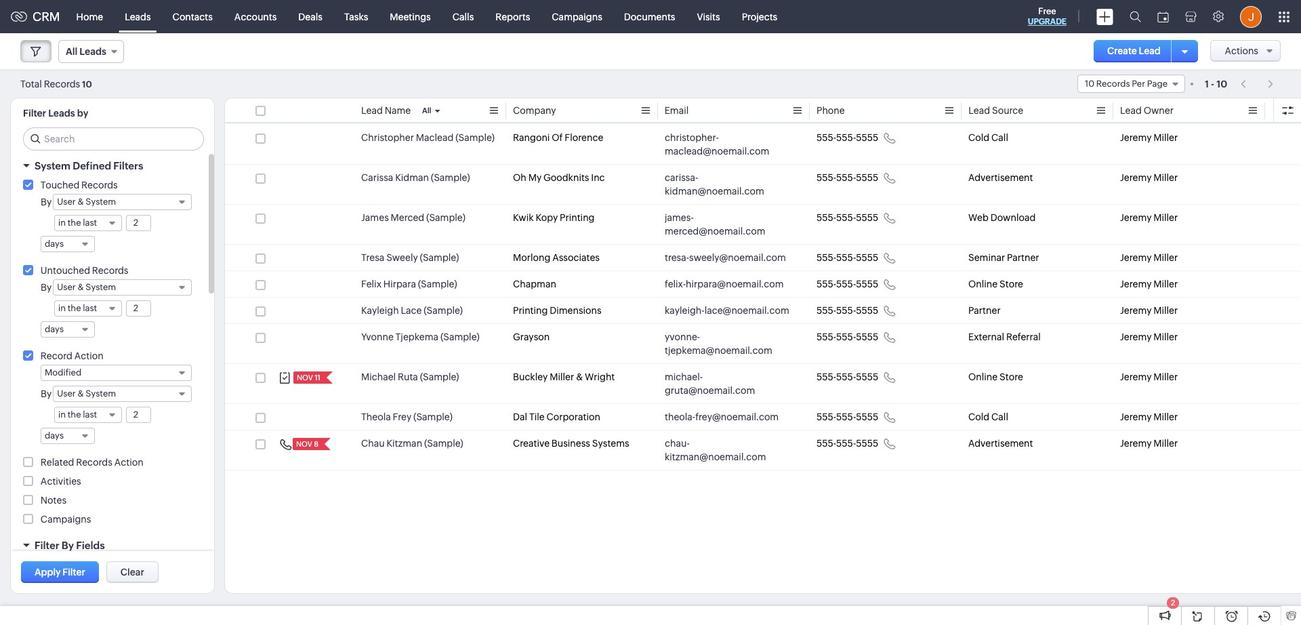 Task type: locate. For each thing, give the bounding box(es) containing it.
the down modified in the bottom of the page
[[68, 410, 81, 420]]

0 vertical spatial the
[[68, 218, 81, 228]]

felix-hirpara@noemail.com link
[[665, 277, 784, 291]]

printing dimensions
[[513, 305, 602, 316]]

2 vertical spatial user & system
[[57, 389, 116, 399]]

deals
[[299, 11, 323, 22]]

0 horizontal spatial partner
[[969, 305, 1001, 316]]

free
[[1039, 6, 1057, 16]]

create lead
[[1108, 45, 1161, 56]]

1 online store from the top
[[969, 279, 1024, 290]]

lace@noemail.com
[[705, 305, 790, 316]]

0 vertical spatial partner
[[1008, 252, 1040, 263]]

1 vertical spatial advertisement
[[969, 438, 1034, 449]]

nov inside nov 8 link
[[296, 440, 313, 448]]

6 5555 from the top
[[857, 305, 879, 316]]

2 vertical spatial in
[[58, 410, 66, 420]]

1 vertical spatial last
[[83, 303, 97, 313]]

oh
[[513, 172, 527, 183]]

meetings
[[390, 11, 431, 22]]

lead left name
[[361, 105, 383, 116]]

all up total records 10
[[66, 46, 77, 57]]

(sample) for chau kitzman (sample)
[[424, 438, 464, 449]]

nov left 8
[[296, 440, 313, 448]]

&
[[77, 197, 84, 207], [77, 282, 84, 292], [576, 372, 583, 382], [77, 389, 84, 399]]

records down defined
[[81, 180, 118, 191]]

2 cold from the top
[[969, 412, 990, 422]]

1 vertical spatial filter
[[35, 540, 59, 551]]

apply filter
[[35, 567, 85, 578]]

email
[[665, 105, 689, 116]]

felix-
[[665, 279, 686, 290]]

in the last down the untouched records
[[58, 303, 97, 313]]

by down modified in the bottom of the page
[[41, 389, 52, 399]]

2 online from the top
[[969, 372, 998, 382]]

user down untouched
[[57, 282, 76, 292]]

0 vertical spatial call
[[992, 132, 1009, 143]]

2 the from the top
[[68, 303, 81, 313]]

felix-hirpara@noemail.com
[[665, 279, 784, 290]]

555-555-5555 for michael- gruta@noemail.com
[[817, 372, 879, 382]]

(sample) right sweely on the left
[[420, 252, 459, 263]]

tresa
[[361, 252, 385, 263]]

10 jeremy miller from the top
[[1121, 438, 1179, 449]]

0 horizontal spatial printing
[[513, 305, 548, 316]]

modified
[[45, 368, 81, 378]]

0 vertical spatial user & system
[[57, 197, 116, 207]]

nov inside nov 11 link
[[297, 374, 313, 382]]

Modified field
[[41, 365, 192, 381]]

tresa-sweely@noemail.com
[[665, 252, 786, 263]]

in the last field up related records action
[[54, 407, 122, 423]]

5 555-555-5555 from the top
[[817, 279, 879, 290]]

campaigns right reports in the top of the page
[[552, 11, 603, 22]]

all for all
[[422, 106, 432, 115]]

online store
[[969, 279, 1024, 290], [969, 372, 1024, 382]]

& down touched records
[[77, 197, 84, 207]]

(sample) up kayleigh lace (sample) on the left of the page
[[418, 279, 457, 290]]

days
[[45, 239, 64, 249], [45, 324, 64, 334], [45, 431, 64, 441]]

2 in the last field from the top
[[54, 300, 122, 317]]

2 vertical spatial filter
[[63, 567, 85, 578]]

all inside 'all leads' field
[[66, 46, 77, 57]]

(sample) right merced
[[427, 212, 466, 223]]

creative business systems
[[513, 438, 630, 449]]

in the last down touched records
[[58, 218, 97, 228]]

3 days from the top
[[45, 431, 64, 441]]

in the last down modified in the bottom of the page
[[58, 410, 97, 420]]

in the last
[[58, 218, 97, 228], [58, 303, 97, 313], [58, 410, 97, 420]]

printing up grayson
[[513, 305, 548, 316]]

(sample) right frey
[[414, 412, 453, 422]]

jeremy for chau- kitzman@noemail.com
[[1121, 438, 1152, 449]]

yvonne- tjepkema@noemail.com link
[[665, 330, 790, 357]]

4 5555 from the top
[[857, 252, 879, 263]]

0 vertical spatial advertisement
[[969, 172, 1034, 183]]

(sample) for felix hirpara (sample)
[[418, 279, 457, 290]]

2 store from the top
[[1000, 372, 1024, 382]]

555-555-5555 for theola-frey@noemail.com
[[817, 412, 879, 422]]

(sample) right kitzman
[[424, 438, 464, 449]]

jeremy for yvonne- tjepkema@noemail.com
[[1121, 332, 1152, 342]]

days up related
[[45, 431, 64, 441]]

1 the from the top
[[68, 218, 81, 228]]

filter by fields button
[[11, 534, 214, 557]]

1 cold from the top
[[969, 132, 990, 143]]

theola-frey@noemail.com
[[665, 412, 779, 422]]

lead right "create"
[[1140, 45, 1161, 56]]

(sample) right tjepkema
[[441, 332, 480, 342]]

5555 for christopher- maclead@noemail.com
[[857, 132, 879, 143]]

0 vertical spatial days field
[[41, 236, 95, 252]]

None text field
[[127, 216, 150, 231], [127, 301, 150, 316], [127, 216, 150, 231], [127, 301, 150, 316]]

9 5555 from the top
[[857, 412, 879, 422]]

1 in from the top
[[58, 218, 66, 228]]

miller for tresa-sweely@noemail.com
[[1154, 252, 1179, 263]]

in the last for touched
[[58, 218, 97, 228]]

total records 10
[[20, 78, 92, 89]]

touched records
[[41, 180, 118, 191]]

profile image
[[1241, 6, 1263, 27]]

(sample) right ruta at left
[[420, 372, 459, 382]]

0 vertical spatial store
[[1000, 279, 1024, 290]]

2 user & system field from the top
[[53, 279, 192, 296]]

lead left source on the top
[[969, 105, 991, 116]]

jeremy miller for kayleigh-lace@noemail.com
[[1121, 305, 1179, 316]]

jeremy for james- merced@noemail.com
[[1121, 212, 1152, 223]]

morlong associates
[[513, 252, 600, 263]]

10 5555 from the top
[[857, 438, 879, 449]]

1 5555 from the top
[[857, 132, 879, 143]]

user down the touched
[[57, 197, 76, 207]]

2 vertical spatial user & system field
[[53, 386, 192, 402]]

6 555-555-5555 from the top
[[817, 305, 879, 316]]

7 555-555-5555 from the top
[[817, 332, 879, 342]]

records for related
[[76, 457, 112, 468]]

0 horizontal spatial leads
[[48, 108, 75, 119]]

2 jeremy from the top
[[1121, 172, 1152, 183]]

miller for michael- gruta@noemail.com
[[1154, 372, 1179, 382]]

5 5555 from the top
[[857, 279, 879, 290]]

3 jeremy from the top
[[1121, 212, 1152, 223]]

555-555-5555 for kayleigh-lace@noemail.com
[[817, 305, 879, 316]]

0 vertical spatial in the last field
[[54, 215, 122, 231]]

2 horizontal spatial leads
[[125, 11, 151, 22]]

kayleigh lace (sample)
[[361, 305, 463, 316]]

in for touched
[[58, 218, 66, 228]]

filter up apply
[[35, 540, 59, 551]]

1 vertical spatial user & system
[[57, 282, 116, 292]]

home
[[76, 11, 103, 22]]

leads for all leads
[[80, 46, 106, 57]]

gruta@noemail.com
[[665, 385, 756, 396]]

7 jeremy from the top
[[1121, 332, 1152, 342]]

records inside field
[[1097, 79, 1131, 89]]

last for untouched
[[83, 303, 97, 313]]

0 horizontal spatial campaigns
[[41, 514, 91, 525]]

in the last field down touched records
[[54, 215, 122, 231]]

555-
[[817, 132, 837, 143], [837, 132, 857, 143], [817, 172, 837, 183], [837, 172, 857, 183], [817, 212, 837, 223], [837, 212, 857, 223], [817, 252, 837, 263], [837, 252, 857, 263], [817, 279, 837, 290], [837, 279, 857, 290], [817, 305, 837, 316], [837, 305, 857, 316], [817, 332, 837, 342], [837, 332, 857, 342], [817, 372, 837, 382], [837, 372, 857, 382], [817, 412, 837, 422], [837, 412, 857, 422], [817, 438, 837, 449], [837, 438, 857, 449]]

theola frey (sample) link
[[361, 410, 453, 424]]

1 online from the top
[[969, 279, 998, 290]]

2 vertical spatial days
[[45, 431, 64, 441]]

in the last field
[[54, 215, 122, 231], [54, 300, 122, 317], [54, 407, 122, 423]]

search element
[[1122, 0, 1150, 33]]

call for theola-frey@noemail.com
[[992, 412, 1009, 422]]

user down modified in the bottom of the page
[[57, 389, 76, 399]]

nov left 11
[[297, 374, 313, 382]]

2 vertical spatial the
[[68, 410, 81, 420]]

nov 8
[[296, 440, 319, 448]]

filter inside dropdown button
[[35, 540, 59, 551]]

1 vertical spatial in
[[58, 303, 66, 313]]

0 vertical spatial cold call
[[969, 132, 1009, 143]]

jeremy miller for chau- kitzman@noemail.com
[[1121, 438, 1179, 449]]

None text field
[[127, 408, 150, 422]]

0 horizontal spatial action
[[74, 351, 103, 361]]

days field up record action
[[41, 321, 95, 338]]

555-555-5555 for christopher- maclead@noemail.com
[[817, 132, 879, 143]]

row group containing christopher maclead (sample)
[[225, 125, 1302, 471]]

1 user & system from the top
[[57, 197, 116, 207]]

10 right -
[[1217, 78, 1228, 89]]

1 last from the top
[[83, 218, 97, 228]]

rangoni
[[513, 132, 550, 143]]

user & system down modified in the bottom of the page
[[57, 389, 116, 399]]

(sample) for michael ruta (sample)
[[420, 372, 459, 382]]

florence
[[565, 132, 604, 143]]

1 jeremy from the top
[[1121, 132, 1152, 143]]

1 user & system field from the top
[[53, 194, 192, 210]]

by
[[41, 197, 52, 207], [41, 282, 52, 293], [41, 389, 52, 399], [62, 540, 74, 551]]

cold call for christopher- maclead@noemail.com
[[969, 132, 1009, 143]]

user & system down the untouched records
[[57, 282, 116, 292]]

store down external referral
[[1000, 372, 1024, 382]]

2 call from the top
[[992, 412, 1009, 422]]

james- merced@noemail.com
[[665, 212, 766, 237]]

by down the touched
[[41, 197, 52, 207]]

in
[[58, 218, 66, 228], [58, 303, 66, 313], [58, 410, 66, 420]]

days up record on the left of the page
[[45, 324, 64, 334]]

hirpara@noemail.com
[[686, 279, 784, 290]]

michael ruta (sample)
[[361, 372, 459, 382]]

chau- kitzman@noemail.com
[[665, 438, 767, 462]]

campaigns down notes
[[41, 514, 91, 525]]

per
[[1133, 79, 1146, 89]]

kayleigh-lace@noemail.com
[[665, 305, 790, 316]]

0 vertical spatial in
[[58, 218, 66, 228]]

row group
[[225, 125, 1302, 471]]

1 vertical spatial cold
[[969, 412, 990, 422]]

navigation
[[1235, 74, 1282, 94]]

2 555-555-5555 from the top
[[817, 172, 879, 183]]

(sample) inside 'link'
[[431, 172, 470, 183]]

related
[[41, 457, 74, 468]]

nov
[[297, 374, 313, 382], [296, 440, 313, 448]]

user
[[57, 197, 76, 207], [57, 282, 76, 292], [57, 389, 76, 399]]

kayleigh-
[[665, 305, 705, 316]]

records for total
[[44, 78, 80, 89]]

1 vertical spatial user & system field
[[53, 279, 192, 296]]

1 vertical spatial in the last field
[[54, 300, 122, 317]]

1 call from the top
[[992, 132, 1009, 143]]

user & system down touched records
[[57, 197, 116, 207]]

meetings link
[[379, 0, 442, 33]]

online store down seminar partner
[[969, 279, 1024, 290]]

in down modified in the bottom of the page
[[58, 410, 66, 420]]

system down the untouched records
[[86, 282, 116, 292]]

9 jeremy miller from the top
[[1121, 412, 1179, 422]]

home link
[[66, 0, 114, 33]]

morlong
[[513, 252, 551, 263]]

2 vertical spatial in the last field
[[54, 407, 122, 423]]

store down seminar partner
[[1000, 279, 1024, 290]]

2 user from the top
[[57, 282, 76, 292]]

online store down external referral
[[969, 372, 1024, 382]]

0 vertical spatial online
[[969, 279, 998, 290]]

2 online store from the top
[[969, 372, 1024, 382]]

10 inside total records 10
[[82, 79, 92, 89]]

0 vertical spatial nov
[[297, 374, 313, 382]]

2
[[1172, 599, 1176, 607]]

leads
[[125, 11, 151, 22], [80, 46, 106, 57], [48, 108, 75, 119]]

0 vertical spatial last
[[83, 218, 97, 228]]

lead down 10 records per page field
[[1121, 105, 1143, 116]]

2 horizontal spatial 10
[[1217, 78, 1228, 89]]

leads left by
[[48, 108, 75, 119]]

10 for total records 10
[[82, 79, 92, 89]]

0 horizontal spatial 10
[[82, 79, 92, 89]]

by down untouched
[[41, 282, 52, 293]]

2 in the last from the top
[[58, 303, 97, 313]]

cold for theola-frey@noemail.com
[[969, 412, 990, 422]]

2 vertical spatial last
[[83, 410, 97, 420]]

2 last from the top
[[83, 303, 97, 313]]

partner right the seminar
[[1008, 252, 1040, 263]]

5555 for theola-frey@noemail.com
[[857, 412, 879, 422]]

kayleigh-lace@noemail.com link
[[665, 304, 790, 317]]

leads inside field
[[80, 46, 106, 57]]

1 horizontal spatial all
[[422, 106, 432, 115]]

sweely
[[387, 252, 418, 263]]

1 vertical spatial cold call
[[969, 412, 1009, 422]]

2 5555 from the top
[[857, 172, 879, 183]]

miller for carissa- kidman@noemail.com
[[1154, 172, 1179, 183]]

leads right home link at top
[[125, 11, 151, 22]]

1 cold call from the top
[[969, 132, 1009, 143]]

0 vertical spatial user
[[57, 197, 76, 207]]

online down external
[[969, 372, 998, 382]]

user for touched
[[57, 197, 76, 207]]

1 vertical spatial leads
[[80, 46, 106, 57]]

1 store from the top
[[1000, 279, 1024, 290]]

0 vertical spatial printing
[[560, 212, 595, 223]]

touched
[[41, 180, 80, 191]]

by left fields
[[62, 540, 74, 551]]

1 horizontal spatial printing
[[560, 212, 595, 223]]

the down touched records
[[68, 218, 81, 228]]

3 555-555-5555 from the top
[[817, 212, 879, 223]]

2 vertical spatial in the last
[[58, 410, 97, 420]]

jeremy miller for yvonne- tjepkema@noemail.com
[[1121, 332, 1179, 342]]

action
[[74, 351, 103, 361], [114, 457, 144, 468]]

online store for michael- gruta@noemail.com
[[969, 372, 1024, 382]]

external
[[969, 332, 1005, 342]]

1 vertical spatial call
[[992, 412, 1009, 422]]

10 left per
[[1086, 79, 1095, 89]]

advertisement for chau- kitzman@noemail.com
[[969, 438, 1034, 449]]

0 vertical spatial all
[[66, 46, 77, 57]]

2 in from the top
[[58, 303, 66, 313]]

2 vertical spatial leads
[[48, 108, 75, 119]]

10 555-555-5555 from the top
[[817, 438, 879, 449]]

last up related records action
[[83, 410, 97, 420]]

1 vertical spatial online store
[[969, 372, 1024, 382]]

1 user from the top
[[57, 197, 76, 207]]

1 vertical spatial online
[[969, 372, 998, 382]]

10 jeremy from the top
[[1121, 438, 1152, 449]]

1 vertical spatial nov
[[296, 440, 313, 448]]

1 in the last from the top
[[58, 218, 97, 228]]

3 5555 from the top
[[857, 212, 879, 223]]

4 jeremy from the top
[[1121, 252, 1152, 263]]

1 horizontal spatial leads
[[80, 46, 106, 57]]

0 vertical spatial leads
[[125, 11, 151, 22]]

555-555-5555 for yvonne- tjepkema@noemail.com
[[817, 332, 879, 342]]

5 jeremy from the top
[[1121, 279, 1152, 290]]

source
[[993, 105, 1024, 116]]

lead for lead source
[[969, 105, 991, 116]]

records for untouched
[[92, 265, 128, 276]]

2 cold call from the top
[[969, 412, 1009, 422]]

0 horizontal spatial all
[[66, 46, 77, 57]]

2 user & system from the top
[[57, 282, 116, 292]]

1 horizontal spatial campaigns
[[552, 11, 603, 22]]

8 555-555-5555 from the top
[[817, 372, 879, 382]]

(sample) for christopher maclead (sample)
[[456, 132, 495, 143]]

dal tile corporation
[[513, 412, 601, 422]]

in the last field for untouched
[[54, 300, 122, 317]]

1 in the last field from the top
[[54, 215, 122, 231]]

User & System field
[[53, 194, 192, 210], [53, 279, 192, 296], [53, 386, 192, 402]]

2 days from the top
[[45, 324, 64, 334]]

chau- kitzman@noemail.com link
[[665, 437, 790, 464]]

1 advertisement from the top
[[969, 172, 1034, 183]]

3 user & system field from the top
[[53, 386, 192, 402]]

last down touched records
[[83, 218, 97, 228]]

10 records per page
[[1086, 79, 1168, 89]]

8 jeremy miller from the top
[[1121, 372, 1179, 382]]

projects link
[[731, 0, 789, 33]]

printing right kopy
[[560, 212, 595, 223]]

records up filter leads by at the left top of page
[[44, 78, 80, 89]]

(sample) right lace on the left of the page
[[424, 305, 463, 316]]

5555 for kayleigh-lace@noemail.com
[[857, 305, 879, 316]]

store for michael- gruta@noemail.com
[[1000, 372, 1024, 382]]

records left per
[[1097, 79, 1131, 89]]

0 vertical spatial user & system field
[[53, 194, 192, 210]]

5555 for felix-hirpara@noemail.com
[[857, 279, 879, 290]]

1 jeremy miller from the top
[[1121, 132, 1179, 143]]

the for untouched
[[68, 303, 81, 313]]

miller for yvonne- tjepkema@noemail.com
[[1154, 332, 1179, 342]]

1 vertical spatial store
[[1000, 372, 1024, 382]]

user & system field for touched records
[[53, 194, 192, 210]]

0 vertical spatial days
[[45, 239, 64, 249]]

2 vertical spatial user
[[57, 389, 76, 399]]

external referral
[[969, 332, 1041, 342]]

4 555-555-5555 from the top
[[817, 252, 879, 263]]

james merced (sample)
[[361, 212, 466, 223]]

0 vertical spatial filter
[[23, 108, 46, 119]]

1 horizontal spatial 10
[[1086, 79, 1095, 89]]

campaigns
[[552, 11, 603, 22], [41, 514, 91, 525]]

leads down home
[[80, 46, 106, 57]]

filter for filter leads by
[[23, 108, 46, 119]]

6 jeremy from the top
[[1121, 305, 1152, 316]]

days field
[[41, 236, 95, 252], [41, 321, 95, 338], [41, 428, 95, 444]]

(sample) right kidman
[[431, 172, 470, 183]]

miller for felix-hirpara@noemail.com
[[1154, 279, 1179, 290]]

partner
[[1008, 252, 1040, 263], [969, 305, 1001, 316]]

2 days field from the top
[[41, 321, 95, 338]]

all for all leads
[[66, 46, 77, 57]]

days up untouched
[[45, 239, 64, 249]]

2 jeremy miller from the top
[[1121, 172, 1179, 183]]

by for the user & system field related to touched records
[[41, 197, 52, 207]]

kidman
[[395, 172, 429, 183]]

visits link
[[687, 0, 731, 33]]

0 vertical spatial online store
[[969, 279, 1024, 290]]

in for untouched
[[58, 303, 66, 313]]

filter inside button
[[63, 567, 85, 578]]

seminar
[[969, 252, 1006, 263]]

the down untouched
[[68, 303, 81, 313]]

8 jeremy from the top
[[1121, 372, 1152, 382]]

records right untouched
[[92, 265, 128, 276]]

3 user & system from the top
[[57, 389, 116, 399]]

last down the untouched records
[[83, 303, 97, 313]]

1 vertical spatial printing
[[513, 305, 548, 316]]

1
[[1206, 78, 1210, 89]]

james merced (sample) link
[[361, 211, 466, 224]]

filter right apply
[[63, 567, 85, 578]]

0 vertical spatial in the last
[[58, 218, 97, 228]]

4 jeremy miller from the top
[[1121, 252, 1179, 263]]

tresa sweely (sample)
[[361, 252, 459, 263]]

5555 for michael- gruta@noemail.com
[[857, 372, 879, 382]]

10 inside field
[[1086, 79, 1095, 89]]

user & system field down the untouched records
[[53, 279, 192, 296]]

days field up related
[[41, 428, 95, 444]]

jeremy miller for carissa- kidman@noemail.com
[[1121, 172, 1179, 183]]

lead inside button
[[1140, 45, 1161, 56]]

9 jeremy from the top
[[1121, 412, 1152, 422]]

system defined filters button
[[11, 154, 214, 178]]

(sample) right maclead
[[456, 132, 495, 143]]

in the last field for touched
[[54, 215, 122, 231]]

miller for kayleigh-lace@noemail.com
[[1154, 305, 1179, 316]]

1 555-555-5555 from the top
[[817, 132, 879, 143]]

referral
[[1007, 332, 1041, 342]]

5 jeremy miller from the top
[[1121, 279, 1179, 290]]

nov for michael
[[297, 374, 313, 382]]

chapman
[[513, 279, 557, 290]]

fields
[[76, 540, 105, 551]]

user & system for touched
[[57, 197, 116, 207]]

1 vertical spatial campaigns
[[41, 514, 91, 525]]

jeremy for kayleigh-lace@noemail.com
[[1121, 305, 1152, 316]]

1 vertical spatial all
[[422, 106, 432, 115]]

2 vertical spatial days field
[[41, 428, 95, 444]]

in the last field down the untouched records
[[54, 300, 122, 317]]

1 days field from the top
[[41, 236, 95, 252]]

days field up untouched
[[41, 236, 95, 252]]

web
[[969, 212, 989, 223]]

user & system field down "filters"
[[53, 194, 192, 210]]

1 vertical spatial days field
[[41, 321, 95, 338]]

3 days field from the top
[[41, 428, 95, 444]]

advertisement for carissa- kidman@noemail.com
[[969, 172, 1034, 183]]

10 up by
[[82, 79, 92, 89]]

1 days from the top
[[45, 239, 64, 249]]

all up christopher maclead (sample) link
[[422, 106, 432, 115]]

download
[[991, 212, 1036, 223]]

2 advertisement from the top
[[969, 438, 1034, 449]]

advertisement
[[969, 172, 1034, 183], [969, 438, 1034, 449]]

filter down total
[[23, 108, 46, 119]]

1 vertical spatial in the last
[[58, 303, 97, 313]]

6 jeremy miller from the top
[[1121, 305, 1179, 316]]

cold
[[969, 132, 990, 143], [969, 412, 990, 422]]

christopher maclead (sample)
[[361, 132, 495, 143]]

oh my goodknits inc
[[513, 172, 605, 183]]

last for touched
[[83, 218, 97, 228]]

7 5555 from the top
[[857, 332, 879, 342]]

system inside system defined filters dropdown button
[[35, 160, 71, 172]]

by for 3rd the user & system field from the top of the page
[[41, 389, 52, 399]]

(sample)
[[456, 132, 495, 143], [431, 172, 470, 183], [427, 212, 466, 223], [420, 252, 459, 263], [418, 279, 457, 290], [424, 305, 463, 316], [441, 332, 480, 342], [420, 372, 459, 382], [414, 412, 453, 422], [424, 438, 464, 449]]

lead for lead name
[[361, 105, 383, 116]]

in down the touched
[[58, 218, 66, 228]]

1 vertical spatial user
[[57, 282, 76, 292]]

system down modified field at the bottom left of page
[[86, 389, 116, 399]]

1 vertical spatial days
[[45, 324, 64, 334]]

system up the touched
[[35, 160, 71, 172]]

5555 for tresa-sweely@noemail.com
[[857, 252, 879, 263]]

9 555-555-5555 from the top
[[817, 412, 879, 422]]

last
[[83, 218, 97, 228], [83, 303, 97, 313], [83, 410, 97, 420]]

records right related
[[76, 457, 112, 468]]

user & system field down modified field at the bottom left of page
[[53, 386, 192, 402]]

0 vertical spatial cold
[[969, 132, 990, 143]]

reports link
[[485, 0, 541, 33]]

business
[[552, 438, 591, 449]]

in down untouched
[[58, 303, 66, 313]]

1 vertical spatial the
[[68, 303, 81, 313]]

1 horizontal spatial partner
[[1008, 252, 1040, 263]]

partner up external
[[969, 305, 1001, 316]]

0 vertical spatial campaigns
[[552, 11, 603, 22]]

3 jeremy miller from the top
[[1121, 212, 1179, 223]]

8 5555 from the top
[[857, 372, 879, 382]]

chau
[[361, 438, 385, 449]]

online down the seminar
[[969, 279, 998, 290]]

7 jeremy miller from the top
[[1121, 332, 1179, 342]]

1 horizontal spatial action
[[114, 457, 144, 468]]

jeremy miller for michael- gruta@noemail.com
[[1121, 372, 1179, 382]]



Task type: vqa. For each thing, say whether or not it's contained in the screenshot.
the 555-555-5555 associated with yvonne- tjepkema@noemail.com
yes



Task type: describe. For each thing, give the bounding box(es) containing it.
james
[[361, 212, 389, 223]]

merced
[[391, 212, 425, 223]]

kitzman@noemail.com
[[665, 452, 767, 462]]

nov 11
[[297, 374, 321, 382]]

carissa- kidman@noemail.com
[[665, 172, 765, 197]]

-
[[1212, 78, 1215, 89]]

1 vertical spatial action
[[114, 457, 144, 468]]

jeremy miller for tresa-sweely@noemail.com
[[1121, 252, 1179, 263]]

5555 for yvonne- tjepkema@noemail.com
[[857, 332, 879, 342]]

ruta
[[398, 372, 418, 382]]

10 for 1 - 10
[[1217, 78, 1228, 89]]

& down the untouched records
[[77, 282, 84, 292]]

jeremy for felix-hirpara@noemail.com
[[1121, 279, 1152, 290]]

nov for chau
[[296, 440, 313, 448]]

records for 10
[[1097, 79, 1131, 89]]

carissa kidman (sample) link
[[361, 171, 470, 184]]

nov 8 link
[[293, 438, 320, 450]]

carissa kidman (sample)
[[361, 172, 470, 183]]

lead source
[[969, 105, 1024, 116]]

days field for untouched
[[41, 321, 95, 338]]

kidman@noemail.com
[[665, 186, 765, 197]]

filter leads by
[[23, 108, 88, 119]]

lead for lead owner
[[1121, 105, 1143, 116]]

jeremy miller for felix-hirpara@noemail.com
[[1121, 279, 1179, 290]]

jeremy miller for james- merced@noemail.com
[[1121, 212, 1179, 223]]

10 Records Per Page field
[[1078, 75, 1186, 93]]

records for touched
[[81, 180, 118, 191]]

3 in from the top
[[58, 410, 66, 420]]

create
[[1108, 45, 1138, 56]]

frey
[[393, 412, 412, 422]]

phone
[[817, 105, 845, 116]]

visits
[[697, 11, 721, 22]]

christopher
[[361, 132, 414, 143]]

grayson
[[513, 332, 550, 342]]

Search text field
[[24, 128, 203, 150]]

felix hirpara (sample) link
[[361, 277, 457, 291]]

system down touched records
[[86, 197, 116, 207]]

page
[[1148, 79, 1168, 89]]

store for felix-hirpara@noemail.com
[[1000, 279, 1024, 290]]

campaigns link
[[541, 0, 614, 33]]

(sample) for yvonne tjepkema (sample)
[[441, 332, 480, 342]]

michael- gruta@noemail.com
[[665, 372, 756, 396]]

company
[[513, 105, 556, 116]]

days for untouched records
[[45, 324, 64, 334]]

kwik
[[513, 212, 534, 223]]

by inside filter by fields dropdown button
[[62, 540, 74, 551]]

sweely@noemail.com
[[690, 252, 786, 263]]

jeremy for christopher- maclead@noemail.com
[[1121, 132, 1152, 143]]

tresa sweely (sample) link
[[361, 251, 459, 264]]

& down modified in the bottom of the page
[[77, 389, 84, 399]]

3 the from the top
[[68, 410, 81, 420]]

accounts
[[235, 11, 277, 22]]

3 user from the top
[[57, 389, 76, 399]]

create lead button
[[1094, 40, 1175, 62]]

(sample) for theola frey (sample)
[[414, 412, 453, 422]]

michael-
[[665, 372, 703, 382]]

felix hirpara (sample)
[[361, 279, 457, 290]]

hirpara
[[384, 279, 416, 290]]

jeremy for theola-frey@noemail.com
[[1121, 412, 1152, 422]]

filter by fields
[[35, 540, 105, 551]]

defined
[[73, 160, 111, 172]]

tasks link
[[334, 0, 379, 33]]

miller for chau- kitzman@noemail.com
[[1154, 438, 1179, 449]]

cold for christopher- maclead@noemail.com
[[969, 132, 990, 143]]

contacts
[[173, 11, 213, 22]]

theola-
[[665, 412, 696, 422]]

jeremy for carissa- kidman@noemail.com
[[1121, 172, 1152, 183]]

& left wright
[[576, 372, 583, 382]]

accounts link
[[224, 0, 288, 33]]

5555 for james- merced@noemail.com
[[857, 212, 879, 223]]

maclead
[[416, 132, 454, 143]]

actions
[[1226, 45, 1259, 56]]

(sample) for james merced (sample)
[[427, 212, 466, 223]]

0 vertical spatial action
[[74, 351, 103, 361]]

james- merced@noemail.com link
[[665, 211, 790, 238]]

by for the user & system field for untouched records
[[41, 282, 52, 293]]

555-555-5555 for tresa-sweely@noemail.com
[[817, 252, 879, 263]]

jeremy for tresa-sweely@noemail.com
[[1121, 252, 1152, 263]]

buckley
[[513, 372, 548, 382]]

tresa-sweely@noemail.com link
[[665, 251, 786, 264]]

days field for touched
[[41, 236, 95, 252]]

merced@noemail.com
[[665, 226, 766, 237]]

call for christopher- maclead@noemail.com
[[992, 132, 1009, 143]]

chau kitzman (sample)
[[361, 438, 464, 449]]

user & system for untouched
[[57, 282, 116, 292]]

online for michael- gruta@noemail.com
[[969, 372, 998, 382]]

documents link
[[614, 0, 687, 33]]

reports
[[496, 11, 530, 22]]

jeremy miller for theola-frey@noemail.com
[[1121, 412, 1179, 422]]

search image
[[1130, 11, 1142, 22]]

record
[[41, 351, 72, 361]]

theola
[[361, 412, 391, 422]]

All Leads field
[[58, 40, 124, 63]]

555-555-5555 for chau- kitzman@noemail.com
[[817, 438, 879, 449]]

online store for felix-hirpara@noemail.com
[[969, 279, 1024, 290]]

owner
[[1144, 105, 1174, 116]]

555-555-5555 for james- merced@noemail.com
[[817, 212, 879, 223]]

corporation
[[547, 412, 601, 422]]

dimensions
[[550, 305, 602, 316]]

5555 for carissa- kidman@noemail.com
[[857, 172, 879, 183]]

yvonne- tjepkema@noemail.com
[[665, 332, 773, 356]]

filters
[[113, 160, 143, 172]]

user & system field for untouched records
[[53, 279, 192, 296]]

profile element
[[1233, 0, 1271, 33]]

seminar partner
[[969, 252, 1040, 263]]

rangoni of florence
[[513, 132, 604, 143]]

creative
[[513, 438, 550, 449]]

create menu element
[[1089, 0, 1122, 33]]

(sample) for tresa sweely (sample)
[[420, 252, 459, 263]]

user for untouched
[[57, 282, 76, 292]]

chau kitzman (sample) link
[[361, 437, 464, 450]]

leads for filter leads by
[[48, 108, 75, 119]]

the for touched
[[68, 218, 81, 228]]

inc
[[591, 172, 605, 183]]

campaigns inside campaigns link
[[552, 11, 603, 22]]

create menu image
[[1097, 8, 1114, 25]]

yvonne
[[361, 332, 394, 342]]

3 last from the top
[[83, 410, 97, 420]]

michael
[[361, 372, 396, 382]]

crm link
[[11, 9, 60, 24]]

yvonne tjepkema (sample) link
[[361, 330, 480, 344]]

christopher- maclead@noemail.com
[[665, 132, 770, 157]]

lead name
[[361, 105, 411, 116]]

crm
[[33, 9, 60, 24]]

days for touched records
[[45, 239, 64, 249]]

miller for james- merced@noemail.com
[[1154, 212, 1179, 223]]

yvonne-
[[665, 332, 701, 342]]

3 in the last field from the top
[[54, 407, 122, 423]]

system defined filters
[[35, 160, 143, 172]]

1 vertical spatial partner
[[969, 305, 1001, 316]]

555-555-5555 for carissa- kidman@noemail.com
[[817, 172, 879, 183]]

(sample) for carissa kidman (sample)
[[431, 172, 470, 183]]

miller for theola-frey@noemail.com
[[1154, 412, 1179, 422]]

kayleigh lace (sample) link
[[361, 304, 463, 317]]

5555 for chau- kitzman@noemail.com
[[857, 438, 879, 449]]

carissa-
[[665, 172, 699, 183]]

of
[[552, 132, 563, 143]]

3 in the last from the top
[[58, 410, 97, 420]]

calendar image
[[1158, 11, 1170, 22]]

untouched records
[[41, 265, 128, 276]]

jeremy for michael- gruta@noemail.com
[[1121, 372, 1152, 382]]

online for felix-hirpara@noemail.com
[[969, 279, 998, 290]]

miller for christopher- maclead@noemail.com
[[1154, 132, 1179, 143]]

1 - 10
[[1206, 78, 1228, 89]]

(sample) for kayleigh lace (sample)
[[424, 305, 463, 316]]

notes
[[41, 495, 66, 506]]

activities
[[41, 476, 81, 487]]

maclead@noemail.com
[[665, 146, 770, 157]]

555-555-5555 for felix-hirpara@noemail.com
[[817, 279, 879, 290]]

frey@noemail.com
[[696, 412, 779, 422]]

tjepkema
[[396, 332, 439, 342]]

jeremy miller for christopher- maclead@noemail.com
[[1121, 132, 1179, 143]]

total
[[20, 78, 42, 89]]

filter for filter by fields
[[35, 540, 59, 551]]

cold call for theola-frey@noemail.com
[[969, 412, 1009, 422]]



